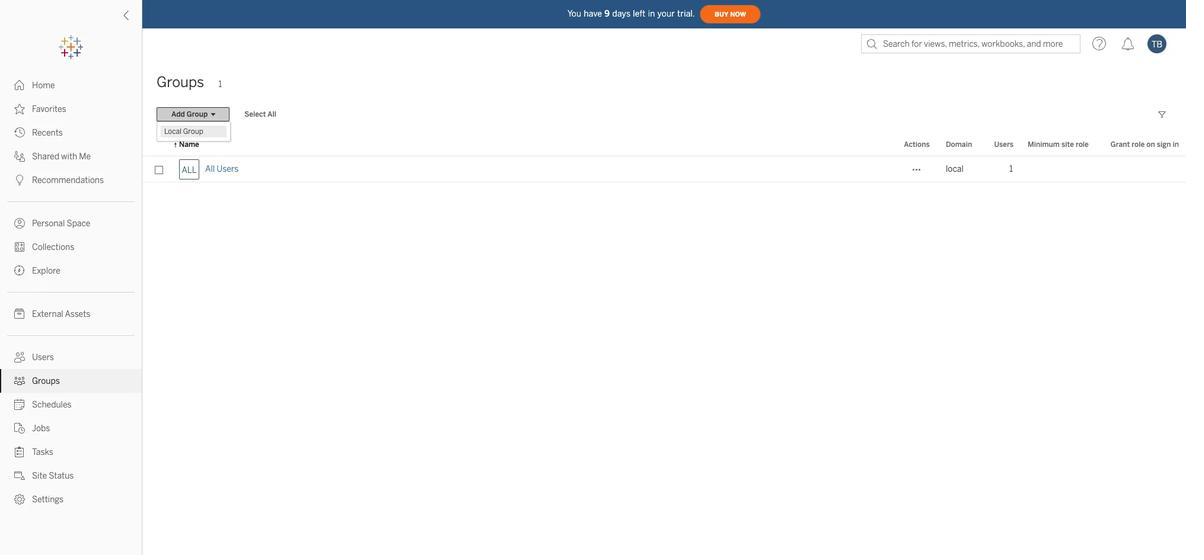 Task type: locate. For each thing, give the bounding box(es) containing it.
7 by text only_f5he34f image from the top
[[14, 495, 25, 505]]

groups up 'add'
[[157, 74, 204, 91]]

by text only_f5he34f image left external
[[14, 309, 25, 320]]

9 by text only_f5he34f image from the top
[[14, 447, 25, 458]]

1 vertical spatial 1
[[1010, 164, 1013, 174]]

groups up 'schedules'
[[32, 377, 60, 387]]

by text only_f5he34f image inside recents link
[[14, 128, 25, 138]]

users left minimum
[[995, 141, 1014, 149]]

by text only_f5he34f image inside users link
[[14, 352, 25, 363]]

by text only_f5he34f image inside "groups" link
[[14, 376, 25, 387]]

1 vertical spatial groups
[[32, 377, 60, 387]]

by text only_f5he34f image for home
[[14, 80, 25, 91]]

0 horizontal spatial users
[[32, 353, 54, 363]]

select all
[[245, 110, 276, 119]]

buy
[[715, 10, 729, 18]]

1 vertical spatial users
[[217, 164, 239, 174]]

5 by text only_f5he34f image from the top
[[14, 242, 25, 253]]

row
[[142, 157, 1187, 183]]

2 by text only_f5he34f image from the top
[[14, 128, 25, 138]]

site status
[[32, 472, 74, 482]]

users up "groups" link
[[32, 353, 54, 363]]

1 horizontal spatial users
[[217, 164, 239, 174]]

you have 9 days left in your trial.
[[568, 9, 695, 19]]

add group
[[171, 110, 208, 119]]

all down local group menu item
[[205, 164, 215, 174]]

by text only_f5he34f image for favorites
[[14, 104, 25, 115]]

1 right local
[[1010, 164, 1013, 174]]

all
[[268, 110, 276, 119], [205, 164, 215, 174]]

1 vertical spatial all
[[205, 164, 215, 174]]

4 by text only_f5he34f image from the top
[[14, 218, 25, 229]]

8 by text only_f5he34f image from the top
[[14, 424, 25, 434]]

role
[[1076, 141, 1089, 149], [1132, 141, 1145, 149]]

recents link
[[0, 121, 142, 145]]

explore
[[32, 266, 60, 276]]

0 vertical spatial 1
[[218, 79, 222, 90]]

1 horizontal spatial all
[[268, 110, 276, 119]]

jobs link
[[0, 417, 142, 441]]

by text only_f5he34f image left collections
[[14, 242, 25, 253]]

external assets
[[32, 310, 90, 320]]

1 horizontal spatial in
[[1173, 141, 1179, 149]]

grant
[[1111, 141, 1130, 149]]

by text only_f5he34f image left home
[[14, 80, 25, 91]]

in right sign
[[1173, 141, 1179, 149]]

shared with me
[[32, 152, 91, 162]]

0 horizontal spatial 1
[[218, 79, 222, 90]]

by text only_f5he34f image inside collections link
[[14, 242, 25, 253]]

by text only_f5he34f image up "groups" link
[[14, 352, 25, 363]]

by text only_f5he34f image down users link
[[14, 376, 25, 387]]

by text only_f5he34f image left favorites at the top left
[[14, 104, 25, 115]]

space
[[67, 219, 90, 229]]

by text only_f5he34f image inside favorites link
[[14, 104, 25, 115]]

cell down minimum site role
[[1021, 157, 1100, 183]]

by text only_f5he34f image left site
[[14, 471, 25, 482]]

tasks link
[[0, 441, 142, 465]]

1 up add group dropdown button
[[218, 79, 222, 90]]

grant role on sign in
[[1111, 141, 1179, 149]]

minimum
[[1028, 141, 1060, 149]]

1 by text only_f5he34f image from the top
[[14, 80, 25, 91]]

0 vertical spatial group
[[187, 110, 208, 119]]

by text only_f5he34f image for schedules
[[14, 400, 25, 411]]

1 by text only_f5he34f image from the top
[[14, 104, 25, 115]]

groups
[[157, 74, 204, 91], [32, 377, 60, 387]]

days
[[613, 9, 631, 19]]

settings
[[32, 495, 64, 505]]

by text only_f5he34f image inside settings link
[[14, 495, 25, 505]]

by text only_f5he34f image inside home link
[[14, 80, 25, 91]]

personal space link
[[0, 212, 142, 236]]

5 by text only_f5he34f image from the top
[[14, 376, 25, 387]]

by text only_f5he34f image inside 'tasks' link
[[14, 447, 25, 458]]

by text only_f5he34f image for personal space
[[14, 218, 25, 229]]

role right site
[[1076, 141, 1089, 149]]

1 vertical spatial group
[[183, 128, 203, 136]]

row containing all users
[[142, 157, 1187, 183]]

group up local group menu item
[[187, 110, 208, 119]]

1 horizontal spatial groups
[[157, 74, 204, 91]]

grid
[[142, 134, 1187, 556]]

groups link
[[0, 370, 142, 393]]

by text only_f5he34f image for recommendations
[[14, 175, 25, 186]]

by text only_f5he34f image for users
[[14, 352, 25, 363]]

by text only_f5he34f image inside schedules link
[[14, 400, 25, 411]]

0 vertical spatial in
[[648, 9, 655, 19]]

1
[[218, 79, 222, 90], [1010, 164, 1013, 174]]

0 horizontal spatial role
[[1076, 141, 1089, 149]]

by text only_f5he34f image inside site status link
[[14, 471, 25, 482]]

0 vertical spatial users
[[995, 141, 1014, 149]]

by text only_f5he34f image inside personal space link
[[14, 218, 25, 229]]

by text only_f5he34f image left personal
[[14, 218, 25, 229]]

site
[[32, 472, 47, 482]]

in
[[648, 9, 655, 19], [1173, 141, 1179, 149]]

schedules
[[32, 400, 72, 411]]

by text only_f5he34f image left 'schedules'
[[14, 400, 25, 411]]

group up name
[[183, 128, 203, 136]]

group
[[187, 110, 208, 119], [183, 128, 203, 136]]

name
[[179, 141, 199, 149]]

by text only_f5he34f image
[[14, 80, 25, 91], [14, 151, 25, 162], [14, 266, 25, 276], [14, 309, 25, 320], [14, 376, 25, 387], [14, 471, 25, 482], [14, 495, 25, 505]]

group for add group
[[187, 110, 208, 119]]

by text only_f5he34f image inside shared with me link
[[14, 151, 25, 162]]

0 horizontal spatial in
[[648, 9, 655, 19]]

1 horizontal spatial 1
[[1010, 164, 1013, 174]]

by text only_f5he34f image inside external assets link
[[14, 309, 25, 320]]

tasks
[[32, 448, 53, 458]]

settings link
[[0, 488, 142, 512]]

2 vertical spatial users
[[32, 353, 54, 363]]

2 horizontal spatial users
[[995, 141, 1014, 149]]

cell down grant role on sign in
[[1100, 157, 1187, 183]]

1 horizontal spatial role
[[1132, 141, 1145, 149]]

sign
[[1157, 141, 1171, 149]]

by text only_f5he34f image left tasks
[[14, 447, 25, 458]]

0 vertical spatial all
[[268, 110, 276, 119]]

buy now
[[715, 10, 746, 18]]

buy now button
[[700, 5, 761, 24]]

6 by text only_f5he34f image from the top
[[14, 471, 25, 482]]

by text only_f5he34f image left "shared"
[[14, 151, 25, 162]]

shared
[[32, 152, 59, 162]]

by text only_f5he34f image left settings at the left bottom of page
[[14, 495, 25, 505]]

6 by text only_f5he34f image from the top
[[14, 352, 25, 363]]

by text only_f5he34f image inside 'explore' link
[[14, 266, 25, 276]]

minimum site role
[[1028, 141, 1089, 149]]

collections link
[[0, 236, 142, 259]]

by text only_f5he34f image left 'explore'
[[14, 266, 25, 276]]

7 by text only_f5he34f image from the top
[[14, 400, 25, 411]]

2 by text only_f5he34f image from the top
[[14, 151, 25, 162]]

navigation panel element
[[0, 36, 142, 512]]

0 horizontal spatial groups
[[32, 377, 60, 387]]

recommendations
[[32, 176, 104, 186]]

by text only_f5he34f image left jobs
[[14, 424, 25, 434]]

users down local group menu item
[[217, 164, 239, 174]]

in right 'left'
[[648, 9, 655, 19]]

with
[[61, 152, 77, 162]]

by text only_f5he34f image
[[14, 104, 25, 115], [14, 128, 25, 138], [14, 175, 25, 186], [14, 218, 25, 229], [14, 242, 25, 253], [14, 352, 25, 363], [14, 400, 25, 411], [14, 424, 25, 434], [14, 447, 25, 458]]

4 by text only_f5he34f image from the top
[[14, 309, 25, 320]]

now
[[730, 10, 746, 18]]

by text only_f5he34f image left recents
[[14, 128, 25, 138]]

home link
[[0, 74, 142, 97]]

by text only_f5he34f image inside jobs link
[[14, 424, 25, 434]]

3 by text only_f5he34f image from the top
[[14, 175, 25, 186]]

all inside button
[[268, 110, 276, 119]]

all right select
[[268, 110, 276, 119]]

by text only_f5he34f image inside recommendations link
[[14, 175, 25, 186]]

schedules link
[[0, 393, 142, 417]]

shared with me link
[[0, 145, 142, 168]]

personal
[[32, 219, 65, 229]]

users
[[995, 141, 1014, 149], [217, 164, 239, 174], [32, 353, 54, 363]]

group inside menu item
[[183, 128, 203, 136]]

group inside dropdown button
[[187, 110, 208, 119]]

by text only_f5he34f image left recommendations
[[14, 175, 25, 186]]

cell
[[1021, 157, 1100, 183], [1100, 157, 1187, 183]]

role left on
[[1132, 141, 1145, 149]]

main navigation. press the up and down arrow keys to access links. element
[[0, 74, 142, 512]]

groups inside main navigation. press the up and down arrow keys to access links. element
[[32, 377, 60, 387]]

home
[[32, 81, 55, 91]]

3 by text only_f5he34f image from the top
[[14, 266, 25, 276]]



Task type: vqa. For each thing, say whether or not it's contained in the screenshot.
Site
yes



Task type: describe. For each thing, give the bounding box(es) containing it.
group for local group
[[183, 128, 203, 136]]

all users link
[[205, 157, 239, 183]]

2 role from the left
[[1132, 141, 1145, 149]]

status
[[49, 472, 74, 482]]

external
[[32, 310, 63, 320]]

2 cell from the left
[[1100, 157, 1187, 183]]

0 vertical spatial groups
[[157, 74, 204, 91]]

select all button
[[237, 107, 284, 122]]

add
[[171, 110, 185, 119]]

by text only_f5he34f image for jobs
[[14, 424, 25, 434]]

local group menu item
[[161, 126, 227, 138]]

me
[[79, 152, 91, 162]]

by text only_f5he34f image for site status
[[14, 471, 25, 482]]

you
[[568, 9, 582, 19]]

9
[[605, 9, 610, 19]]

explore link
[[0, 259, 142, 283]]

trial.
[[678, 9, 695, 19]]

domain
[[946, 141, 972, 149]]

by text only_f5he34f image for recents
[[14, 128, 25, 138]]

select
[[245, 110, 266, 119]]

collections
[[32, 243, 74, 253]]

by text only_f5he34f image for shared with me
[[14, 151, 25, 162]]

external assets link
[[0, 303, 142, 326]]

by text only_f5he34f image for external assets
[[14, 309, 25, 320]]

users inside row
[[217, 164, 239, 174]]

left
[[633, 9, 646, 19]]

grid containing all users
[[142, 134, 1187, 556]]

users inside main navigation. press the up and down arrow keys to access links. element
[[32, 353, 54, 363]]

local
[[946, 164, 964, 174]]

1 vertical spatial in
[[1173, 141, 1179, 149]]

jobs
[[32, 424, 50, 434]]

favorites
[[32, 104, 66, 115]]

1 cell from the left
[[1021, 157, 1100, 183]]

favorites link
[[0, 97, 142, 121]]

0 horizontal spatial all
[[205, 164, 215, 174]]

by text only_f5he34f image for explore
[[14, 266, 25, 276]]

personal space
[[32, 219, 90, 229]]

site
[[1062, 141, 1074, 149]]

local
[[164, 128, 182, 136]]

recents
[[32, 128, 63, 138]]

by text only_f5he34f image for collections
[[14, 242, 25, 253]]

users link
[[0, 346, 142, 370]]

by text only_f5he34f image for settings
[[14, 495, 25, 505]]

on
[[1147, 141, 1155, 149]]

recommendations link
[[0, 168, 142, 192]]

all users
[[205, 164, 239, 174]]

1 role from the left
[[1076, 141, 1089, 149]]

have
[[584, 9, 602, 19]]

assets
[[65, 310, 90, 320]]

site status link
[[0, 465, 142, 488]]

actions
[[904, 141, 930, 149]]

by text only_f5he34f image for groups
[[14, 376, 25, 387]]

your
[[658, 9, 675, 19]]

add group button
[[157, 107, 230, 122]]

Search for views, metrics, workbooks, and more text field
[[861, 34, 1081, 53]]

local group
[[164, 128, 203, 136]]

by text only_f5he34f image for tasks
[[14, 447, 25, 458]]



